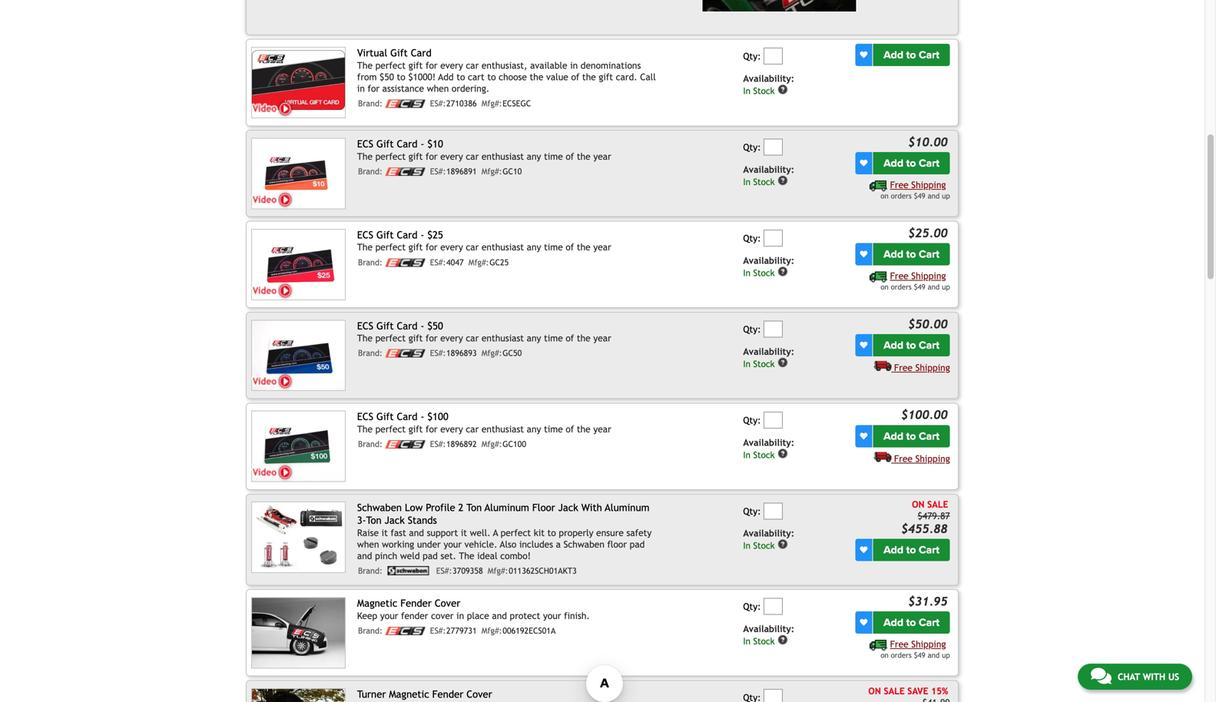 Task type: locate. For each thing, give the bounding box(es) containing it.
jack up fast
[[385, 515, 405, 527]]

1 vertical spatial $49
[[914, 283, 926, 291]]

from
[[357, 71, 377, 82]]

mfg#: for $31.95
[[482, 626, 502, 636]]

the inside the ecs gift card - $25 the perfect gift for every car enthusiast any time of the year
[[357, 242, 373, 253]]

free shipping image for $50.00
[[874, 360, 892, 371]]

None text field
[[764, 48, 783, 65], [764, 139, 783, 156], [764, 230, 783, 247], [764, 412, 783, 429], [764, 503, 783, 520], [764, 598, 783, 615], [764, 48, 783, 65], [764, 139, 783, 156], [764, 230, 783, 247], [764, 412, 783, 429], [764, 503, 783, 520], [764, 598, 783, 615]]

1 horizontal spatial on
[[913, 499, 925, 510]]

brand: down 'ecs gift card - $25' link
[[358, 258, 383, 267]]

for inside ecs gift card - $50 the perfect gift for every car enthusiast any time of the year
[[426, 333, 438, 344]]

ecs inside ecs gift card - $50 the perfect gift for every car enthusiast any time of the year
[[357, 320, 374, 332]]

0 vertical spatial on
[[913, 499, 925, 510]]

car inside ecs gift card - $10 the perfect gift for every car enthusiast any time of the year
[[466, 151, 479, 162]]

year
[[594, 151, 612, 162], [594, 242, 612, 253], [594, 333, 612, 344], [594, 424, 612, 435]]

free shipping down $50.00
[[895, 362, 951, 373]]

1 free shipping from the top
[[895, 362, 951, 373]]

4 brand: from the top
[[358, 349, 383, 358]]

1 ecs from the top
[[357, 138, 374, 150]]

6 availability: in stock from the top
[[744, 528, 795, 551]]

mfg#: left the gc50
[[482, 349, 502, 358]]

free down $10.00
[[891, 180, 909, 190]]

the inside ecs gift card - $10 the perfect gift for every car enthusiast any time of the year
[[357, 151, 373, 162]]

up up 15%
[[943, 651, 951, 660]]

every up 1896892
[[441, 424, 463, 435]]

enthusiast inside ecs gift card - $10 the perfect gift for every car enthusiast any time of the year
[[482, 151, 524, 162]]

gift for $50.00
[[409, 333, 423, 344]]

2 add to cart button from the top
[[874, 152, 951, 175]]

2 in from the top
[[744, 177, 751, 187]]

turner magnetic fender cover link
[[357, 689, 493, 701]]

1 horizontal spatial cover
[[467, 689, 493, 701]]

es#: 2779731 mfg#: 006192ecs01a
[[430, 626, 556, 636]]

add to cart for $100.00
[[884, 430, 940, 443]]

perfect inside virtual gift card the perfect gift for every car enthusiast, available in denominations from $50 to $1000! add to cart to choose the value of the gift card.  call in for assistance when ordering.
[[376, 60, 406, 71]]

availability: in stock for $25.00
[[744, 255, 795, 278]]

for down $10
[[426, 151, 438, 162]]

aluminum up safety
[[605, 502, 650, 514]]

1 vertical spatial on
[[869, 686, 882, 697]]

mfg#:
[[482, 99, 502, 108], [482, 167, 502, 176], [469, 258, 489, 267], [482, 349, 502, 358], [482, 440, 502, 449], [488, 566, 509, 576], [482, 626, 502, 636]]

3 cart from the top
[[919, 248, 940, 261]]

the inside the ecs gift card - $25 the perfect gift for every car enthusiast any time of the year
[[577, 242, 591, 253]]

shipping down $10.00
[[912, 180, 947, 190]]

your
[[444, 539, 462, 550], [380, 611, 399, 621], [543, 611, 562, 621]]

the inside ecs gift card - $50 the perfect gift for every car enthusiast any time of the year
[[577, 333, 591, 344]]

7 add to cart button from the top
[[874, 612, 951, 634]]

0 vertical spatial fender
[[401, 598, 432, 610]]

any for $100.00
[[527, 424, 542, 435]]

jack left the with
[[559, 502, 579, 514]]

1 vertical spatial in
[[357, 83, 365, 94]]

ecs gift cards - corporate logo image for $25.00
[[386, 259, 426, 267]]

5 qty: from the top
[[744, 415, 761, 426]]

0 horizontal spatial schwaben
[[357, 502, 402, 514]]

5 availability: from the top
[[744, 437, 795, 448]]

2 availability: in stock from the top
[[744, 164, 795, 187]]

gc100
[[503, 440, 527, 449]]

the inside schwaben low profile 2 ton aluminum floor jack with aluminum 3-ton jack stands raise it fast and support it well. a perfect kit to properly ensure safety when working under your vehicle. also includes a schwaben floor pad and pinch weld pad set. the ideal combo!
[[459, 551, 475, 561]]

free down $50.00
[[895, 362, 913, 373]]

1 free shipping on orders $49 and up from the top
[[881, 180, 951, 200]]

any inside the ecs gift card - $100 the perfect gift for every car enthusiast any time of the year
[[527, 424, 542, 435]]

gift inside the ecs gift card - $25 the perfect gift for every car enthusiast any time of the year
[[377, 229, 394, 241]]

also
[[500, 539, 517, 550]]

it left fast
[[382, 528, 388, 538]]

gift inside ecs gift card - $50 the perfect gift for every car enthusiast any time of the year
[[409, 333, 423, 344]]

in up 2779731
[[457, 611, 464, 621]]

question sign image
[[778, 84, 789, 95], [778, 175, 789, 186], [778, 266, 789, 277], [778, 357, 789, 368], [778, 539, 789, 550]]

2 ecs gift cards - corporate logo image from the top
[[386, 167, 426, 176]]

question sign image
[[778, 448, 789, 459], [778, 635, 789, 646]]

support
[[427, 528, 458, 538]]

3 ecs from the top
[[357, 320, 374, 332]]

enthusiast
[[482, 151, 524, 162], [482, 242, 524, 253], [482, 333, 524, 344], [482, 424, 524, 435]]

1 vertical spatial on
[[881, 283, 889, 291]]

4 question sign image from the top
[[778, 357, 789, 368]]

every for $100.00
[[441, 424, 463, 435]]

es#: left the 2710386 at the left top of the page
[[430, 99, 446, 108]]

card inside the ecs gift card - $100 the perfect gift for every car enthusiast any time of the year
[[397, 411, 418, 423]]

free down $25.00
[[891, 271, 909, 281]]

0 vertical spatial add to wish list image
[[861, 342, 868, 349]]

qty: for $10.00
[[744, 142, 761, 153]]

2 brand: from the top
[[358, 167, 383, 176]]

car up es#: 1896892 mfg#: gc100
[[466, 424, 479, 435]]

availability: in stock for $31.95
[[744, 624, 795, 647]]

free shipping for $50.00
[[895, 362, 951, 373]]

6 add to cart button from the top
[[874, 539, 951, 562]]

aluminum up the a on the bottom
[[485, 502, 530, 514]]

the down ecs gift card - $10 link
[[357, 151, 373, 162]]

brand: for $100.00
[[358, 440, 383, 449]]

2 vertical spatial $49
[[914, 651, 926, 660]]

car up cart
[[466, 60, 479, 71]]

safety
[[627, 528, 652, 538]]

of inside virtual gift card the perfect gift for every car enthusiast, available in denominations from $50 to $1000! add to cart to choose the value of the gift card.  call in for assistance when ordering.
[[572, 71, 580, 82]]

card inside ecs gift card - $10 the perfect gift for every car enthusiast any time of the year
[[397, 138, 418, 150]]

5 brand: from the top
[[358, 440, 383, 449]]

2 vertical spatial free shipping on orders $49 and up
[[881, 639, 951, 660]]

0 horizontal spatial pad
[[423, 551, 438, 561]]

free for $10.00
[[891, 180, 909, 190]]

for inside ecs gift card - $10 the perfect gift for every car enthusiast any time of the year
[[426, 151, 438, 162]]

es#: down cover
[[430, 626, 446, 636]]

perfect inside ecs gift card - $50 the perfect gift for every car enthusiast any time of the year
[[376, 333, 406, 344]]

brand: down ecs gift card - $50 link
[[358, 349, 383, 358]]

working
[[382, 539, 415, 550]]

1 add to cart from the top
[[884, 48, 940, 61]]

enthusiast inside the ecs gift card - $100 the perfect gift for every car enthusiast any time of the year
[[482, 424, 524, 435]]

availability: for $31.95
[[744, 624, 795, 635]]

perfect inside the ecs gift card - $25 the perfect gift for every car enthusiast any time of the year
[[376, 242, 406, 253]]

the up 3709358
[[459, 551, 475, 561]]

1 - from the top
[[421, 138, 425, 150]]

up for $10.00
[[943, 192, 951, 200]]

2 any from the top
[[527, 242, 542, 253]]

4 - from the top
[[421, 411, 425, 423]]

qty: for $100.00
[[744, 415, 761, 426]]

availability: in stock for $50.00
[[744, 346, 795, 369]]

on left save
[[869, 686, 882, 697]]

enthusiast for $100.00
[[482, 424, 524, 435]]

0 vertical spatial up
[[943, 192, 951, 200]]

3 free shipping on orders $49 and up from the top
[[881, 639, 951, 660]]

$49 up $50.00
[[914, 283, 926, 291]]

es#1896892 - gc100 - ecs gift card - $100 - the perfect gift for every car enthusiast any time of the year - ecs gift cards - audi bmw volkswagen mercedes benz mini porsche image
[[251, 411, 346, 482]]

es#: 4047 mfg#: gc25
[[430, 258, 509, 267]]

for down ecs gift card - $50 link
[[426, 333, 438, 344]]

gc10
[[503, 167, 522, 176]]

for inside the ecs gift card - $100 the perfect gift for every car enthusiast any time of the year
[[426, 424, 438, 435]]

add to cart button for $100.00
[[874, 425, 951, 448]]

shipping for $25.00
[[912, 271, 947, 281]]

2 availability: from the top
[[744, 164, 795, 175]]

schwaben up 3-
[[357, 502, 402, 514]]

0 horizontal spatial on
[[869, 686, 882, 697]]

2 stock from the top
[[754, 177, 775, 187]]

cart
[[919, 48, 940, 61], [919, 157, 940, 170], [919, 248, 940, 261], [919, 339, 940, 352], [919, 430, 940, 443], [919, 544, 940, 557], [919, 617, 940, 630]]

perfect inside ecs gift card - $10 the perfect gift for every car enthusiast any time of the year
[[376, 151, 406, 162]]

1 vertical spatial cover
[[467, 689, 493, 701]]

ecs inside the ecs gift card - $25 the perfect gift for every car enthusiast any time of the year
[[357, 229, 374, 241]]

5 stock from the top
[[754, 450, 775, 460]]

gift for $25.00
[[377, 229, 394, 241]]

1 vertical spatial fender
[[433, 689, 464, 701]]

mfg#: down place at left
[[482, 626, 502, 636]]

1 horizontal spatial $50
[[428, 320, 443, 332]]

1 every from the top
[[441, 60, 463, 71]]

0 horizontal spatial when
[[357, 539, 379, 550]]

gift inside the ecs gift card - $100 the perfect gift for every car enthusiast any time of the year
[[377, 411, 394, 423]]

in for $31.95
[[744, 637, 751, 647]]

3 - from the top
[[421, 320, 425, 332]]

$49 up $25.00
[[914, 192, 926, 200]]

add to cart button
[[874, 44, 951, 66], [874, 152, 951, 175], [874, 243, 951, 266], [874, 334, 951, 357], [874, 425, 951, 448], [874, 539, 951, 562], [874, 612, 951, 634]]

in
[[744, 86, 751, 96], [744, 177, 751, 187], [744, 268, 751, 278], [744, 359, 751, 369], [744, 450, 751, 460], [744, 541, 751, 551], [744, 637, 751, 647]]

es#: left 1896891 in the top of the page
[[430, 167, 446, 176]]

schwaben
[[357, 502, 402, 514], [564, 539, 605, 550]]

es#2710386 - ecsegc -  virtual gift card - the perfect gift for every car enthusiast, available in denominations from $50 to $1000! add to cart to choose the value of the gift card.

call in for assistance when ordering. - ecs gift cards - audi bmw volkswagen mercedes benz mini porsche image
[[251, 47, 346, 118]]

1 vertical spatial ton
[[366, 515, 382, 527]]

0 horizontal spatial cover
[[435, 598, 461, 610]]

mfg#: left gc10
[[482, 167, 502, 176]]

ecs gift card - $100 link
[[357, 411, 449, 423]]

1 vertical spatial when
[[357, 539, 379, 550]]

on inside 'on sale $479.87 $455.88'
[[913, 499, 925, 510]]

it
[[382, 528, 388, 538], [461, 528, 467, 538]]

1 orders from the top
[[891, 192, 912, 200]]

ecs gift cards - corporate logo image down ecs gift card - $100 link
[[386, 441, 426, 449]]

2 every from the top
[[441, 151, 463, 162]]

brand: down ecs gift card - $10 link
[[358, 167, 383, 176]]

shipping for $31.95
[[912, 639, 947, 650]]

ton
[[467, 502, 482, 514], [366, 515, 382, 527]]

of for $50.00
[[566, 333, 574, 344]]

0 vertical spatial magnetic
[[357, 598, 398, 610]]

weld
[[400, 551, 420, 561]]

3709358
[[453, 566, 483, 576]]

1 $49 from the top
[[914, 192, 926, 200]]

3 add to cart button from the top
[[874, 243, 951, 266]]

ecs inside ecs gift card - $10 the perfect gift for every car enthusiast any time of the year
[[357, 138, 374, 150]]

1 vertical spatial schwaben
[[564, 539, 605, 550]]

time inside the ecs gift card - $100 the perfect gift for every car enthusiast any time of the year
[[544, 424, 563, 435]]

3 year from the top
[[594, 333, 612, 344]]

1 vertical spatial pad
[[423, 551, 438, 561]]

0 horizontal spatial $50
[[380, 71, 394, 82]]

3 ecs gift cards - corporate logo image from the top
[[386, 259, 426, 267]]

fender
[[401, 598, 432, 610], [433, 689, 464, 701]]

2 year from the top
[[594, 242, 612, 253]]

1 horizontal spatial ton
[[467, 502, 482, 514]]

add to cart for $31.95
[[884, 617, 940, 630]]

1 vertical spatial $50
[[428, 320, 443, 332]]

a
[[556, 539, 561, 550]]

1 horizontal spatial it
[[461, 528, 467, 538]]

ecs right es#1896893 - gc50 -  ecs gift card - $50 - the perfect gift for every car enthusiast any time of the year - ecs gift cards - audi bmw volkswagen mercedes benz mini porsche image
[[357, 320, 374, 332]]

1 add to wish list image from the top
[[861, 51, 868, 59]]

2710386
[[447, 99, 477, 108]]

brand: down pinch
[[358, 566, 383, 576]]

0 vertical spatial cover
[[435, 598, 461, 610]]

add to wish list image
[[861, 51, 868, 59], [861, 160, 868, 167], [861, 251, 868, 258], [861, 433, 868, 440]]

protect
[[510, 611, 541, 621]]

stock
[[754, 86, 775, 96], [754, 177, 775, 187], [754, 268, 775, 278], [754, 359, 775, 369], [754, 450, 775, 460], [754, 541, 775, 551], [754, 637, 775, 647]]

qty:
[[744, 51, 761, 62], [744, 142, 761, 153], [744, 233, 761, 244], [744, 324, 761, 335], [744, 415, 761, 426], [744, 506, 761, 517], [744, 602, 761, 612]]

shipping down $25.00
[[912, 271, 947, 281]]

2 add to wish list image from the top
[[861, 160, 868, 167]]

ecs gift cards - corporate logo image down assistance at the left top of page
[[386, 99, 426, 108]]

year for $50.00
[[594, 333, 612, 344]]

3 availability: in stock from the top
[[744, 255, 795, 278]]

card inside ecs gift card - $50 the perfect gift for every car enthusiast any time of the year
[[397, 320, 418, 332]]

brand: down from
[[358, 99, 383, 108]]

save
[[908, 686, 929, 697]]

for inside the ecs gift card - $25 the perfect gift for every car enthusiast any time of the year
[[426, 242, 438, 253]]

add to cart button for $50.00
[[874, 334, 951, 357]]

$50 right from
[[380, 71, 394, 82]]

mfg#: for $25.00
[[469, 258, 489, 267]]

magnetic inside the magnetic fender cover keep your fender cover in place and protect your finish.
[[357, 598, 398, 610]]

orders for $31.95
[[891, 651, 912, 660]]

2 vertical spatial free shipping image
[[870, 640, 888, 651]]

1 vertical spatial free shipping on orders $49 and up
[[881, 271, 951, 291]]

cart for $100.00
[[919, 430, 940, 443]]

on for $25.00
[[881, 283, 889, 291]]

3-
[[357, 515, 366, 527]]

None text field
[[764, 321, 783, 338], [764, 690, 783, 703], [764, 321, 783, 338], [764, 690, 783, 703]]

2 vertical spatial in
[[457, 611, 464, 621]]

0 vertical spatial free shipping image
[[870, 272, 888, 282]]

ecs gift cards - corporate logo image down ecs gift card - $10 link
[[386, 167, 426, 176]]

1 vertical spatial free shipping image
[[874, 360, 892, 371]]

0 vertical spatial free shipping image
[[870, 181, 888, 191]]

6 cart from the top
[[919, 544, 940, 557]]

1 vertical spatial free shipping
[[895, 453, 951, 464]]

2 ecs from the top
[[357, 229, 374, 241]]

in
[[571, 60, 578, 71], [357, 83, 365, 94], [457, 611, 464, 621]]

ecs gift cards - corporate logo image
[[386, 99, 426, 108], [386, 167, 426, 176], [386, 259, 426, 267], [386, 350, 426, 358], [386, 441, 426, 449]]

stock for $50.00
[[754, 359, 775, 369]]

year for $100.00
[[594, 424, 612, 435]]

fender down 2779731
[[433, 689, 464, 701]]

enthusiast inside ecs gift card - $50 the perfect gift for every car enthusiast any time of the year
[[482, 333, 524, 344]]

es#: left '1896893'
[[430, 349, 446, 358]]

when
[[427, 83, 449, 94], [357, 539, 379, 550]]

3 stock from the top
[[754, 268, 775, 278]]

ecs left $100
[[357, 411, 374, 423]]

of inside ecs gift card - $50 the perfect gift for every car enthusiast any time of the year
[[566, 333, 574, 344]]

year inside the ecs gift card - $25 the perfect gift for every car enthusiast any time of the year
[[594, 242, 612, 253]]

the down ecs gift card - $50 link
[[357, 333, 373, 344]]

4 ecs gift cards - corporate logo image from the top
[[386, 350, 426, 358]]

es#: for $31.95
[[430, 626, 446, 636]]

free shipping on orders $49 and up for $31.95
[[881, 639, 951, 660]]

enthusiast up gc10
[[482, 151, 524, 162]]

1 time from the top
[[544, 151, 563, 162]]

4 every from the top
[[441, 333, 463, 344]]

4047
[[447, 258, 464, 267]]

any inside ecs gift card - $50 the perfect gift for every car enthusiast any time of the year
[[527, 333, 542, 344]]

year inside the ecs gift card - $100 the perfect gift for every car enthusiast any time of the year
[[594, 424, 612, 435]]

5 ecs gift cards - corporate logo image from the top
[[386, 441, 426, 449]]

the for $10.00
[[577, 151, 591, 162]]

on for $455.88
[[913, 499, 925, 510]]

1 vertical spatial question sign image
[[778, 635, 789, 646]]

question sign image for $10.00
[[778, 175, 789, 186]]

your left finish.
[[543, 611, 562, 621]]

1 on from the top
[[881, 192, 889, 200]]

0 vertical spatial orders
[[891, 192, 912, 200]]

4 qty: from the top
[[744, 324, 761, 335]]

4 time from the top
[[544, 424, 563, 435]]

orders up $25.00
[[891, 192, 912, 200]]

1 vertical spatial orders
[[891, 283, 912, 291]]

every inside ecs gift card - $50 the perfect gift for every car enthusiast any time of the year
[[441, 333, 463, 344]]

when down $1000!
[[427, 83, 449, 94]]

the inside ecs gift card - $50 the perfect gift for every car enthusiast any time of the year
[[357, 333, 373, 344]]

gift inside ecs gift card - $10 the perfect gift for every car enthusiast any time of the year
[[409, 151, 423, 162]]

1 horizontal spatial jack
[[559, 502, 579, 514]]

1 horizontal spatial when
[[427, 83, 449, 94]]

car inside the ecs gift card - $100 the perfect gift for every car enthusiast any time of the year
[[466, 424, 479, 435]]

0 vertical spatial question sign image
[[778, 448, 789, 459]]

perfect down 'ecs gift card - $25' link
[[376, 242, 406, 253]]

fender up fender
[[401, 598, 432, 610]]

es#:
[[430, 99, 446, 108], [430, 167, 446, 176], [430, 258, 446, 267], [430, 349, 446, 358], [430, 440, 446, 449], [436, 566, 452, 576], [430, 626, 446, 636]]

4 add to cart from the top
[[884, 339, 940, 352]]

every inside the ecs gift card - $100 the perfect gift for every car enthusiast any time of the year
[[441, 424, 463, 435]]

1 horizontal spatial your
[[444, 539, 462, 550]]

3 time from the top
[[544, 333, 563, 344]]

perfect inside schwaben low profile 2 ton aluminum floor jack with aluminum 3-ton jack stands raise it fast and support it well. a perfect kit to properly ensure safety when working under your vehicle. also includes a schwaben floor pad and pinch weld pad set. the ideal combo!
[[501, 528, 531, 538]]

sale inside 'on sale $479.87 $455.88'
[[928, 499, 949, 510]]

schwaben low profile 2 ton aluminum floor jack with aluminum 3-ton jack stands raise it fast and support it well. a perfect kit to properly ensure safety when working under your vehicle. also includes a schwaben floor pad and pinch weld pad set. the ideal combo!
[[357, 502, 652, 561]]

ecs for $25.00
[[357, 229, 374, 241]]

- inside the ecs gift card - $100 the perfect gift for every car enthusiast any time of the year
[[421, 411, 425, 423]]

ton right 2
[[467, 502, 482, 514]]

ecs gift cards - corporate logo image for $100.00
[[386, 441, 426, 449]]

the for $100.00
[[577, 424, 591, 435]]

3 $49 from the top
[[914, 651, 926, 660]]

$49 for $10.00
[[914, 192, 926, 200]]

brand: down 'keep'
[[358, 626, 383, 636]]

the inside ecs gift card - $10 the perfect gift for every car enthusiast any time of the year
[[577, 151, 591, 162]]

3 qty: from the top
[[744, 233, 761, 244]]

1 car from the top
[[466, 60, 479, 71]]

0 horizontal spatial aluminum
[[485, 502, 530, 514]]

card
[[411, 47, 432, 59], [397, 138, 418, 150], [397, 229, 418, 241], [397, 320, 418, 332], [397, 411, 418, 423]]

enthusiast up gc100
[[482, 424, 524, 435]]

pad down safety
[[630, 539, 645, 550]]

year for $25.00
[[594, 242, 612, 253]]

gift inside ecs gift card - $10 the perfect gift for every car enthusiast any time of the year
[[377, 138, 394, 150]]

es#4047 - gc25 -  ecs gift card - $25 - the perfect gift for every car enthusiast any time of the year - ecs gift cards - audi bmw volkswagen mercedes benz mini porsche image
[[251, 229, 346, 300]]

cart for $10.00
[[919, 157, 940, 170]]

car for $10.00
[[466, 151, 479, 162]]

orders up $50.00
[[891, 283, 912, 291]]

gift down 'ecs gift card - $25' link
[[409, 242, 423, 253]]

3 add to wish list image from the top
[[861, 251, 868, 258]]

ecs left $25
[[357, 229, 374, 241]]

1 cart from the top
[[919, 48, 940, 61]]

every
[[441, 60, 463, 71], [441, 151, 463, 162], [441, 242, 463, 253], [441, 333, 463, 344], [441, 424, 463, 435]]

2 vertical spatial up
[[943, 651, 951, 660]]

0 horizontal spatial sale
[[884, 686, 905, 697]]

every inside ecs gift card - $10 the perfect gift for every car enthusiast any time of the year
[[441, 151, 463, 162]]

3 brand: from the top
[[358, 258, 383, 267]]

3 any from the top
[[527, 333, 542, 344]]

0 horizontal spatial ton
[[366, 515, 382, 527]]

on
[[913, 499, 925, 510], [869, 686, 882, 697]]

the for $10.00
[[357, 151, 373, 162]]

car inside ecs gift card - $50 the perfect gift for every car enthusiast any time of the year
[[466, 333, 479, 344]]

3 on from the top
[[881, 651, 889, 660]]

1 ecs gift cards - corporate logo image from the top
[[386, 99, 426, 108]]

2 car from the top
[[466, 151, 479, 162]]

ecs gift cards - corporate logo image down 'ecs gift card - $25' link
[[386, 259, 426, 267]]

combo!
[[501, 551, 531, 561]]

mfg#: for $50.00
[[482, 349, 502, 358]]

add to wish list image
[[861, 342, 868, 349], [861, 547, 868, 554], [861, 619, 868, 627]]

7 stock from the top
[[754, 637, 775, 647]]

ecs gift card - $10 link
[[357, 138, 443, 150]]

7 brand: from the top
[[358, 626, 383, 636]]

1 add to wish list image from the top
[[861, 342, 868, 349]]

of
[[572, 71, 580, 82], [566, 151, 574, 162], [566, 242, 574, 253], [566, 333, 574, 344], [566, 424, 574, 435]]

question sign image for $50.00
[[778, 357, 789, 368]]

3 add to wish list image from the top
[[861, 619, 868, 627]]

sale up $479.87
[[928, 499, 949, 510]]

7 availability: from the top
[[744, 624, 795, 635]]

in down from
[[357, 83, 365, 94]]

your inside schwaben low profile 2 ton aluminum floor jack with aluminum 3-ton jack stands raise it fast and support it well. a perfect kit to properly ensure safety when working under your vehicle. also includes a schwaben floor pad and pinch weld pad set. the ideal combo!
[[444, 539, 462, 550]]

2 vertical spatial add to wish list image
[[861, 619, 868, 627]]

car up es#: 1896891 mfg#: gc10
[[466, 151, 479, 162]]

1 horizontal spatial sale
[[928, 499, 949, 510]]

enthusiast up gc25
[[482, 242, 524, 253]]

time inside the ecs gift card - $25 the perfect gift for every car enthusiast any time of the year
[[544, 242, 563, 253]]

es#1896893 - gc50 -  ecs gift card - $50 - the perfect gift for every car enthusiast any time of the year - ecs gift cards - audi bmw volkswagen mercedes benz mini porsche image
[[251, 320, 346, 391]]

1 vertical spatial jack
[[385, 515, 405, 527]]

profile
[[426, 502, 456, 514]]

ecs down from
[[357, 138, 374, 150]]

0 vertical spatial $50
[[380, 71, 394, 82]]

car for $100.00
[[466, 424, 479, 435]]

vehicle.
[[465, 539, 498, 550]]

free shipping on orders $49 and up
[[881, 180, 951, 200], [881, 271, 951, 291], [881, 639, 951, 660]]

2 orders from the top
[[891, 283, 912, 291]]

cover up cover
[[435, 598, 461, 610]]

2 time from the top
[[544, 242, 563, 253]]

free shipping image for $10.00
[[870, 181, 888, 191]]

time inside ecs gift card - $50 the perfect gift for every car enthusiast any time of the year
[[544, 333, 563, 344]]

every inside the ecs gift card - $25 the perfect gift for every car enthusiast any time of the year
[[441, 242, 463, 253]]

up up $25.00
[[943, 192, 951, 200]]

for
[[426, 60, 438, 71], [368, 83, 380, 94], [426, 151, 438, 162], [426, 242, 438, 253], [426, 333, 438, 344], [426, 424, 438, 435]]

0 vertical spatial on
[[881, 192, 889, 200]]

card inside the ecs gift card - $25 the perfect gift for every car enthusiast any time of the year
[[397, 229, 418, 241]]

5 every from the top
[[441, 424, 463, 435]]

enthusiast up the gc50
[[482, 333, 524, 344]]

4 stock from the top
[[754, 359, 775, 369]]

perfect inside the ecs gift card - $100 the perfect gift for every car enthusiast any time of the year
[[376, 424, 406, 435]]

kit
[[534, 528, 545, 538]]

-
[[421, 138, 425, 150], [421, 229, 425, 241], [421, 320, 425, 332], [421, 411, 425, 423]]

3 add to cart from the top
[[884, 248, 940, 261]]

ecs gift cards - corporate logo image for $50.00
[[386, 350, 426, 358]]

shipping down '$100.00' at the bottom
[[916, 453, 951, 464]]

gift inside the ecs gift card - $100 the perfect gift for every car enthusiast any time of the year
[[409, 424, 423, 435]]

question sign image for $100.00
[[778, 448, 789, 459]]

free shipping image
[[870, 272, 888, 282], [874, 451, 892, 462]]

1 horizontal spatial pad
[[630, 539, 645, 550]]

free shipping image
[[870, 181, 888, 191], [874, 360, 892, 371], [870, 640, 888, 651]]

when down raise
[[357, 539, 379, 550]]

car inside the ecs gift card - $25 the perfect gift for every car enthusiast any time of the year
[[466, 242, 479, 253]]

3 car from the top
[[466, 242, 479, 253]]

2 free shipping on orders $49 and up from the top
[[881, 271, 951, 291]]

1 vertical spatial sale
[[884, 686, 905, 697]]

es#: left 1896892
[[430, 440, 446, 449]]

up
[[943, 192, 951, 200], [943, 283, 951, 291], [943, 651, 951, 660]]

the inside the ecs gift card - $100 the perfect gift for every car enthusiast any time of the year
[[357, 424, 373, 435]]

1 vertical spatial add to wish list image
[[861, 547, 868, 554]]

es#: for $50.00
[[430, 349, 446, 358]]

car
[[466, 60, 479, 71], [466, 151, 479, 162], [466, 242, 479, 253], [466, 333, 479, 344], [466, 424, 479, 435]]

car for $50.00
[[466, 333, 479, 344]]

the up from
[[357, 60, 373, 71]]

1 horizontal spatial in
[[457, 611, 464, 621]]

any
[[527, 151, 542, 162], [527, 242, 542, 253], [527, 333, 542, 344], [527, 424, 542, 435]]

on
[[881, 192, 889, 200], [881, 283, 889, 291], [881, 651, 889, 660]]

0 vertical spatial free shipping
[[895, 362, 951, 373]]

0 horizontal spatial jack
[[385, 515, 405, 527]]

stock for $10.00
[[754, 177, 775, 187]]

0 vertical spatial pad
[[630, 539, 645, 550]]

2 vertical spatial orders
[[891, 651, 912, 660]]

3 availability: from the top
[[744, 255, 795, 266]]

add to wish list image for $50.00
[[861, 342, 868, 349]]

for for $50.00
[[426, 333, 438, 344]]

0 vertical spatial schwaben
[[357, 502, 402, 514]]

2 qty: from the top
[[744, 142, 761, 153]]

car up 'es#: 4047 mfg#: gc25'
[[466, 242, 479, 253]]

2 horizontal spatial in
[[571, 60, 578, 71]]

0 vertical spatial jack
[[559, 502, 579, 514]]

virtual gift card link
[[357, 47, 432, 59]]

$31.95
[[909, 595, 948, 609]]

brand: for $50.00
[[358, 349, 383, 358]]

ecs gift cards - corporate logo image down ecs gift card - $50 link
[[386, 350, 426, 358]]

any inside the ecs gift card - $25 the perfect gift for every car enthusiast any time of the year
[[527, 242, 542, 253]]

gift inside the ecs gift card - $25 the perfect gift for every car enthusiast any time of the year
[[409, 242, 423, 253]]

magnetic right turner
[[389, 689, 430, 701]]

2 question sign image from the top
[[778, 635, 789, 646]]

0 vertical spatial free shipping on orders $49 and up
[[881, 180, 951, 200]]

2 up from the top
[[943, 283, 951, 291]]

schwaben down the properly
[[564, 539, 605, 550]]

gift
[[391, 47, 408, 59], [377, 138, 394, 150], [377, 229, 394, 241], [377, 320, 394, 332], [377, 411, 394, 423]]

7 cart from the top
[[919, 617, 940, 630]]

0 vertical spatial sale
[[928, 499, 949, 510]]

4 add to wish list image from the top
[[861, 433, 868, 440]]

aluminum
[[485, 502, 530, 514], [605, 502, 650, 514]]

0 vertical spatial $49
[[914, 192, 926, 200]]

$50 inside ecs gift card - $50 the perfect gift for every car enthusiast any time of the year
[[428, 320, 443, 332]]

of inside the ecs gift card - $100 the perfect gift for every car enthusiast any time of the year
[[566, 424, 574, 435]]

gift down ecs gift card - $10 link
[[409, 151, 423, 162]]

es#: left 4047 in the left top of the page
[[430, 258, 446, 267]]

the for $100.00
[[357, 424, 373, 435]]

add to cart
[[884, 48, 940, 61], [884, 157, 940, 170], [884, 248, 940, 261], [884, 339, 940, 352], [884, 430, 940, 443], [884, 544, 940, 557], [884, 617, 940, 630]]

keep
[[357, 611, 378, 621]]

card for $100.00
[[397, 411, 418, 423]]

1 up from the top
[[943, 192, 951, 200]]

year inside ecs gift card - $50 the perfect gift for every car enthusiast any time of the year
[[594, 333, 612, 344]]

$50 up es#: 1896893 mfg#: gc50
[[428, 320, 443, 332]]

your up set.
[[444, 539, 462, 550]]

cover inside the magnetic fender cover keep your fender cover in place and protect your finish.
[[435, 598, 461, 610]]

card for $25.00
[[397, 229, 418, 241]]

2 enthusiast from the top
[[482, 242, 524, 253]]

year inside ecs gift card - $10 the perfect gift for every car enthusiast any time of the year
[[594, 151, 612, 162]]

shipping down the '$31.95'
[[912, 639, 947, 650]]

0 horizontal spatial it
[[382, 528, 388, 538]]

1 vertical spatial up
[[943, 283, 951, 291]]

question sign image for $25.00
[[778, 266, 789, 277]]

$50
[[380, 71, 394, 82], [428, 320, 443, 332]]

3 in from the top
[[744, 268, 751, 278]]

1 horizontal spatial aluminum
[[605, 502, 650, 514]]

for down $25
[[426, 242, 438, 253]]

0 horizontal spatial fender
[[401, 598, 432, 610]]

7 add to cart from the top
[[884, 617, 940, 630]]

of inside ecs gift card - $10 the perfect gift for every car enthusiast any time of the year
[[566, 151, 574, 162]]

for for $100.00
[[426, 424, 438, 435]]

2 question sign image from the top
[[778, 175, 789, 186]]

2 on from the top
[[881, 283, 889, 291]]

5 car from the top
[[466, 424, 479, 435]]

es#: 3709358 mfg#: 011362sch01akt3
[[436, 566, 577, 576]]

magnetic fender cover link
[[357, 598, 461, 610]]

- inside ecs gift card - $10 the perfect gift for every car enthusiast any time of the year
[[421, 138, 425, 150]]

4 any from the top
[[527, 424, 542, 435]]

up up $50.00
[[943, 283, 951, 291]]

ecs inside the ecs gift card - $100 the perfect gift for every car enthusiast any time of the year
[[357, 411, 374, 423]]

gift down ecs gift card - $100 link
[[409, 424, 423, 435]]

qty: for $25.00
[[744, 233, 761, 244]]

add to wish list image for $31.95
[[861, 619, 868, 627]]

0 vertical spatial in
[[571, 60, 578, 71]]

gift inside ecs gift card - $50 the perfect gift for every car enthusiast any time of the year
[[377, 320, 394, 332]]

of inside the ecs gift card - $25 the perfect gift for every car enthusiast any time of the year
[[566, 242, 574, 253]]

0 horizontal spatial in
[[357, 83, 365, 94]]

every for $50.00
[[441, 333, 463, 344]]

0 vertical spatial when
[[427, 83, 449, 94]]

- inside the ecs gift card - $25 the perfect gift for every car enthusiast any time of the year
[[421, 229, 425, 241]]

2 vertical spatial on
[[881, 651, 889, 660]]

the inside the ecs gift card - $100 the perfect gift for every car enthusiast any time of the year
[[577, 424, 591, 435]]

fender inside the magnetic fender cover keep your fender cover in place and protect your finish.
[[401, 598, 432, 610]]

car inside virtual gift card the perfect gift for every car enthusiast, available in denominations from $50 to $1000! add to cart to choose the value of the gift card.  call in for assistance when ordering.
[[466, 60, 479, 71]]

1 vertical spatial free shipping image
[[874, 451, 892, 462]]

1 aluminum from the left
[[485, 502, 530, 514]]

- inside ecs gift card - $50 the perfect gift for every car enthusiast any time of the year
[[421, 320, 425, 332]]

enthusiast for $10.00
[[482, 151, 524, 162]]

any inside ecs gift card - $10 the perfect gift for every car enthusiast any time of the year
[[527, 151, 542, 162]]

every up 1896891 in the top of the page
[[441, 151, 463, 162]]

car up es#: 1896893 mfg#: gc50
[[466, 333, 479, 344]]

add to cart for $25.00
[[884, 248, 940, 261]]

7 qty: from the top
[[744, 602, 761, 612]]

1 year from the top
[[594, 151, 612, 162]]

2 cart from the top
[[919, 157, 940, 170]]

and inside the magnetic fender cover keep your fender cover in place and protect your finish.
[[492, 611, 507, 621]]

free up 'on sale save 15%'
[[891, 639, 909, 650]]

add to wish list image for $100.00
[[861, 433, 868, 440]]

availability: for $50.00
[[744, 346, 795, 357]]

magnetic up 'keep'
[[357, 598, 398, 610]]

call
[[641, 71, 656, 82]]

availability: in stock
[[744, 73, 795, 96], [744, 164, 795, 187], [744, 255, 795, 278], [744, 346, 795, 369], [744, 437, 795, 460], [744, 528, 795, 551], [744, 624, 795, 647]]

a
[[493, 528, 498, 538]]

the inside virtual gift card the perfect gift for every car enthusiast, available in denominations from $50 to $1000! add to cart to choose the value of the gift card.  call in for assistance when ordering.
[[357, 60, 373, 71]]

4 enthusiast from the top
[[482, 424, 524, 435]]

ton up raise
[[366, 515, 382, 527]]

5 cart from the top
[[919, 430, 940, 443]]

cart for $50.00
[[919, 339, 940, 352]]

time inside ecs gift card - $10 the perfect gift for every car enthusiast any time of the year
[[544, 151, 563, 162]]

it left well.
[[461, 528, 467, 538]]

cover down es#: 2779731 mfg#: 006192ecs01a
[[467, 689, 493, 701]]

enthusiast inside the ecs gift card - $25 the perfect gift for every car enthusiast any time of the year
[[482, 242, 524, 253]]

perfect up also
[[501, 528, 531, 538]]

free shipping
[[895, 362, 951, 373], [895, 453, 951, 464]]



Task type: vqa. For each thing, say whether or not it's contained in the screenshot.
the max price Number Field
no



Task type: describe. For each thing, give the bounding box(es) containing it.
$49 for $25.00
[[914, 283, 926, 291]]

fast
[[391, 528, 407, 538]]

cover
[[431, 611, 454, 621]]

es#2779731 - 006192ecs01a - magnetic fender cover - keep your fender cover in place and protect your finish. - schwaben for ecs - audi bmw volkswagen mercedes benz mini image
[[251, 598, 346, 669]]

es#: for $10.00
[[430, 167, 446, 176]]

us
[[1169, 672, 1180, 683]]

turner
[[357, 689, 386, 701]]

any for $10.00
[[527, 151, 542, 162]]

gift for $10.00
[[409, 151, 423, 162]]

011362sch01akt3
[[509, 566, 577, 576]]

comments image
[[1092, 667, 1112, 686]]

schwaben - corporate logo image
[[386, 566, 432, 576]]

floor
[[608, 539, 627, 550]]

in for $50.00
[[744, 359, 751, 369]]

stock for $31.95
[[754, 637, 775, 647]]

2 aluminum from the left
[[605, 502, 650, 514]]

- for $25.00
[[421, 229, 425, 241]]

chat with us link
[[1078, 664, 1193, 690]]

time for $100.00
[[544, 424, 563, 435]]

gift for $100.00
[[377, 411, 394, 423]]

2
[[459, 502, 464, 514]]

ecsegc
[[503, 99, 531, 108]]

ecs for $100.00
[[357, 411, 374, 423]]

card.
[[616, 71, 638, 82]]

1 stock from the top
[[754, 86, 775, 96]]

$49 for $31.95
[[914, 651, 926, 660]]

up for $25.00
[[943, 283, 951, 291]]

time for $10.00
[[544, 151, 563, 162]]

cart
[[468, 71, 485, 82]]

$10.00
[[909, 135, 948, 149]]

floor
[[533, 502, 556, 514]]

on sale $479.87 $455.88
[[902, 499, 951, 536]]

card inside virtual gift card the perfect gift for every car enthusiast, available in denominations from $50 to $1000! add to cart to choose the value of the gift card.  call in for assistance when ordering.
[[411, 47, 432, 59]]

denominations
[[581, 60, 641, 71]]

1 it from the left
[[382, 528, 388, 538]]

mfg#: for $100.00
[[482, 440, 502, 449]]

1 horizontal spatial schwaben
[[564, 539, 605, 550]]

6 availability: from the top
[[744, 528, 795, 539]]

6 brand: from the top
[[358, 566, 383, 576]]

$479.87
[[918, 511, 951, 522]]

chat with us
[[1118, 672, 1180, 683]]

enthusiast for $25.00
[[482, 242, 524, 253]]

ecs for $10.00
[[357, 138, 374, 150]]

and up $50.00
[[928, 283, 940, 291]]

stands
[[408, 515, 437, 527]]

1 horizontal spatial fender
[[433, 689, 464, 701]]

ideal
[[477, 551, 498, 561]]

stock for $25.00
[[754, 268, 775, 278]]

raise
[[357, 528, 379, 538]]

year for $10.00
[[594, 151, 612, 162]]

2 it from the left
[[461, 528, 467, 538]]

gift down denominations
[[599, 71, 613, 82]]

ecs gift card - $10 the perfect gift for every car enthusiast any time of the year
[[357, 138, 612, 162]]

for down from
[[368, 83, 380, 94]]

schwaben low profile 2 ton aluminum floor jack with aluminum 3-ton jack stands link
[[357, 502, 650, 527]]

006192ecs01a
[[503, 626, 556, 636]]

on for $31.95
[[881, 651, 889, 660]]

free for $25.00
[[891, 271, 909, 281]]

pinch
[[375, 551, 398, 561]]

every for $10.00
[[441, 151, 463, 162]]

shipping down $50.00
[[916, 362, 951, 373]]

es#: for $100.00
[[430, 440, 446, 449]]

0 vertical spatial ton
[[467, 502, 482, 514]]

under
[[417, 539, 441, 550]]

add to cart button for $10.00
[[874, 152, 951, 175]]

1896892
[[447, 440, 477, 449]]

$10
[[428, 138, 443, 150]]

1 in from the top
[[744, 86, 751, 96]]

brand: for $25.00
[[358, 258, 383, 267]]

schwaben for ecs - corporate logo image
[[386, 627, 426, 636]]

es#1896891 - gc10 -  ecs gift card - $10 - the perfect gift for every car enthusiast any time of the year - ecs gift cards - audi bmw volkswagen mercedes benz mini porsche image
[[251, 138, 346, 209]]

finish.
[[564, 611, 590, 621]]

ensure
[[597, 528, 624, 538]]

ecs for $50.00
[[357, 320, 374, 332]]

15%
[[932, 686, 949, 697]]

well.
[[470, 528, 491, 538]]

for for $10.00
[[426, 151, 438, 162]]

stock for $100.00
[[754, 450, 775, 460]]

enthusiast,
[[482, 60, 528, 71]]

enthusiast for $50.00
[[482, 333, 524, 344]]

properly
[[559, 528, 594, 538]]

in inside the magnetic fender cover keep your fender cover in place and protect your finish.
[[457, 611, 464, 621]]

gc50
[[503, 349, 522, 358]]

6 add to cart from the top
[[884, 544, 940, 557]]

the for $25.00
[[577, 242, 591, 253]]

ecs gift card - $100 the perfect gift for every car enthusiast any time of the year
[[357, 411, 612, 435]]

ordering.
[[452, 83, 490, 94]]

$100.00
[[902, 408, 948, 422]]

1 add to cart button from the top
[[874, 44, 951, 66]]

0 horizontal spatial your
[[380, 611, 399, 621]]

in for $25.00
[[744, 268, 751, 278]]

shipping for $10.00
[[912, 180, 947, 190]]

- for $100.00
[[421, 411, 425, 423]]

es#3130748 - 019744tms01a - turner magnetic fender cover - protect your paint while working on your car! - schwaben - audi bmw volkswagen mercedes benz mini porsche image
[[251, 689, 346, 703]]

es#: 2710386 mfg#: ecsegc
[[430, 99, 531, 108]]

es#: 1896893 mfg#: gc50
[[430, 349, 522, 358]]

assistance
[[383, 83, 424, 94]]

free down '$100.00' at the bottom
[[895, 453, 913, 464]]

perfect for $50.00
[[376, 333, 406, 344]]

qty: for $31.95
[[744, 602, 761, 612]]

5 question sign image from the top
[[778, 539, 789, 550]]

$50.00
[[909, 317, 948, 331]]

$25
[[428, 229, 443, 241]]

virtual gift card the perfect gift for every car enthusiast, available in denominations from $50 to $1000! add to cart to choose the value of the gift card.  call in for assistance when ordering.
[[357, 47, 656, 94]]

on for $10.00
[[881, 192, 889, 200]]

es#: 1896891 mfg#: gc10
[[430, 167, 522, 176]]

gift inside virtual gift card the perfect gift for every car enthusiast, available in denominations from $50 to $1000! add to cart to choose the value of the gift card.  call in for assistance when ordering.
[[391, 47, 408, 59]]

time for $25.00
[[544, 242, 563, 253]]

$25.00
[[909, 226, 948, 240]]

virtual
[[357, 47, 388, 59]]

brand: for $31.95
[[358, 626, 383, 636]]

add to cart button for $25.00
[[874, 243, 951, 266]]

1896891
[[447, 167, 477, 176]]

cart for $31.95
[[919, 617, 940, 630]]

includes
[[520, 539, 554, 550]]

availability: in stock for $100.00
[[744, 437, 795, 460]]

$455.88
[[902, 522, 948, 536]]

gc25
[[490, 258, 509, 267]]

and up 15%
[[928, 651, 940, 660]]

when inside schwaben low profile 2 ton aluminum floor jack with aluminum 3-ton jack stands raise it fast and support it well. a perfect kit to properly ensure safety when working under your vehicle. also includes a schwaben floor pad and pinch weld pad set. the ideal combo!
[[357, 539, 379, 550]]

add to wish list image for $25.00
[[861, 251, 868, 258]]

with
[[1144, 672, 1166, 683]]

of for $100.00
[[566, 424, 574, 435]]

1 qty: from the top
[[744, 51, 761, 62]]

cart for $25.00
[[919, 248, 940, 261]]

1 question sign image from the top
[[778, 84, 789, 95]]

gift for $25.00
[[409, 242, 423, 253]]

availability: in stock for $10.00
[[744, 164, 795, 187]]

gift for $50.00
[[377, 320, 394, 332]]

magnetic fender cover keep your fender cover in place and protect your finish.
[[357, 598, 590, 621]]

choose
[[499, 71, 527, 82]]

free shipping image for $25.00
[[870, 272, 888, 282]]

with
[[582, 502, 603, 514]]

in for $100.00
[[744, 450, 751, 460]]

1 brand: from the top
[[358, 99, 383, 108]]

orders for $10.00
[[891, 192, 912, 200]]

question sign image for $31.95
[[778, 635, 789, 646]]

every inside virtual gift card the perfect gift for every car enthusiast, available in denominations from $50 to $1000! add to cart to choose the value of the gift card.  call in for assistance when ordering.
[[441, 60, 463, 71]]

and left pinch
[[357, 551, 372, 561]]

1896893
[[447, 349, 477, 358]]

gift for $10.00
[[377, 138, 394, 150]]

1 availability: in stock from the top
[[744, 73, 795, 96]]

low
[[405, 502, 423, 514]]

fender
[[401, 611, 429, 621]]

orders for $25.00
[[891, 283, 912, 291]]

ecs gift card - $50 link
[[357, 320, 443, 332]]

ecs gift card - $50 the perfect gift for every car enthusiast any time of the year
[[357, 320, 612, 344]]

es#: 1896892 mfg#: gc100
[[430, 440, 527, 449]]

any for $50.00
[[527, 333, 542, 344]]

gift up $1000!
[[409, 60, 423, 71]]

es#: down set.
[[436, 566, 452, 576]]

of for $25.00
[[566, 242, 574, 253]]

2 add to wish list image from the top
[[861, 547, 868, 554]]

place
[[467, 611, 490, 621]]

turner magnetic fender cover
[[357, 689, 493, 701]]

sale for $455.88
[[928, 499, 949, 510]]

gift for $100.00
[[409, 424, 423, 435]]

ecs gift card - $25 link
[[357, 229, 443, 241]]

1 vertical spatial magnetic
[[389, 689, 430, 701]]

- for $50.00
[[421, 320, 425, 332]]

time for $50.00
[[544, 333, 563, 344]]

ecs gift card - $25 the perfect gift for every car enthusiast any time of the year
[[357, 229, 612, 253]]

2 horizontal spatial your
[[543, 611, 562, 621]]

mfg#: down ideal
[[488, 566, 509, 576]]

6 qty: from the top
[[744, 506, 761, 517]]

$100
[[428, 411, 449, 423]]

when inside virtual gift card the perfect gift for every car enthusiast, available in denominations from $50 to $1000! add to cart to choose the value of the gift card.  call in for assistance when ordering.
[[427, 83, 449, 94]]

set.
[[441, 551, 457, 561]]

es#3709358 - 011362sch01akt3 - schwaben low profile 2 ton aluminum floor jack with aluminum 3-ton jack stands - raise it fast and support it well. a perfect kit to properly ensure safety when working under your vehicle. also includes a schwaben floor pad and pinch weld pad set. the ideal combo! - schwaben - audi bmw volkswagen mercedes benz mini porsche image
[[251, 502, 346, 574]]

chat
[[1118, 672, 1141, 683]]

to inside schwaben low profile 2 ton aluminum floor jack with aluminum 3-ton jack stands raise it fast and support it well. a perfect kit to properly ensure safety when working under your vehicle. also includes a schwaben floor pad and pinch weld pad set. the ideal combo!
[[548, 528, 556, 538]]

for up $1000!
[[426, 60, 438, 71]]

free shipping on orders $49 and up for $25.00
[[881, 271, 951, 291]]

$50 inside virtual gift card the perfect gift for every car enthusiast, available in denominations from $50 to $1000! add to cart to choose the value of the gift card.  call in for assistance when ordering.
[[380, 71, 394, 82]]

add inside virtual gift card the perfect gift for every car enthusiast, available in denominations from $50 to $1000! add to cart to choose the value of the gift card.  call in for assistance when ordering.
[[439, 71, 454, 82]]

add to cart for $10.00
[[884, 157, 940, 170]]

every for $25.00
[[441, 242, 463, 253]]

es#: for $25.00
[[430, 258, 446, 267]]

perfect for $25.00
[[376, 242, 406, 253]]

6 in from the top
[[744, 541, 751, 551]]

6 stock from the top
[[754, 541, 775, 551]]

and down stands
[[409, 528, 424, 538]]

qty: for $50.00
[[744, 324, 761, 335]]

available
[[530, 60, 568, 71]]

the for $25.00
[[357, 242, 373, 253]]

and up $25.00
[[928, 192, 940, 200]]

mfg#: left ecsegc
[[482, 99, 502, 108]]

1 availability: from the top
[[744, 73, 795, 84]]

$1000!
[[408, 71, 436, 82]]

on sale save 15%
[[869, 686, 949, 697]]



